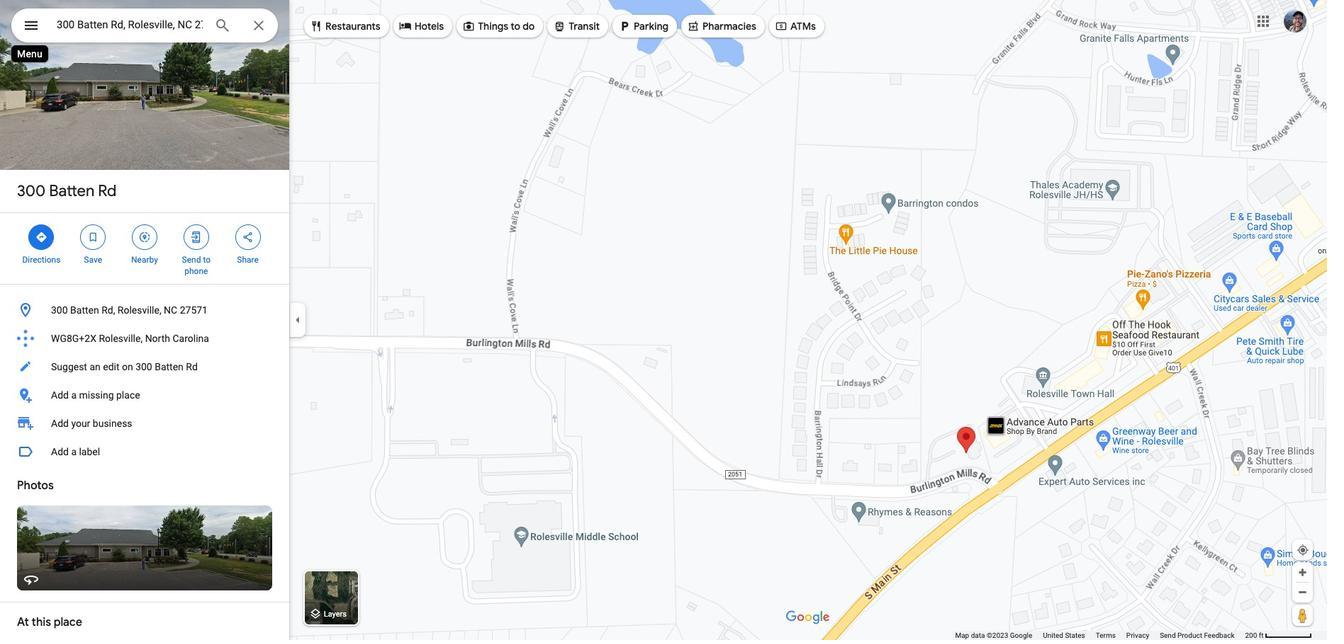 Task type: vqa. For each thing, say whether or not it's contained in the screenshot.


Task type: describe. For each thing, give the bounding box(es) containing it.
this
[[32, 616, 51, 630]]

product
[[1177, 632, 1202, 640]]

add your business link
[[0, 410, 289, 438]]

wg8g+2x rolesville, north carolina
[[51, 333, 209, 345]]

wg8g+2x
[[51, 333, 96, 345]]

 restaurants
[[310, 18, 380, 34]]

a for label
[[71, 447, 77, 458]]

300 inside button
[[135, 362, 152, 373]]

rd,
[[101, 305, 115, 316]]

300 batten rd main content
[[0, 0, 289, 641]]

ft
[[1259, 632, 1264, 640]]

a for missing
[[71, 390, 77, 401]]

zoom in image
[[1297, 568, 1308, 578]]

share
[[237, 255, 259, 265]]

200 ft button
[[1245, 632, 1312, 640]]

1 vertical spatial place
[[54, 616, 82, 630]]

google account: cj baylor  
(christian.baylor@adept.ai) image
[[1284, 10, 1306, 32]]

carolina
[[173, 333, 209, 345]]


[[618, 18, 631, 34]]

 transit
[[553, 18, 600, 34]]

map data ©2023 google
[[955, 632, 1032, 640]]

zoom out image
[[1297, 588, 1308, 598]]

add your business
[[51, 418, 132, 430]]


[[462, 18, 475, 34]]

restaurants
[[325, 20, 380, 33]]

collapse side panel image
[[290, 313, 306, 328]]

on
[[122, 362, 133, 373]]

wg8g+2x rolesville, north carolina button
[[0, 325, 289, 353]]

data
[[971, 632, 985, 640]]

 atms
[[775, 18, 816, 34]]


[[687, 18, 700, 34]]

label
[[79, 447, 100, 458]]

batten for rd,
[[70, 305, 99, 316]]

suggest an edit on 300 batten rd button
[[0, 353, 289, 381]]

do
[[523, 20, 535, 33]]

suggest
[[51, 362, 87, 373]]

show street view coverage image
[[1292, 605, 1313, 627]]

save
[[84, 255, 102, 265]]


[[190, 230, 203, 245]]

parking
[[634, 20, 668, 33]]

north
[[145, 333, 170, 345]]

nc
[[164, 305, 177, 316]]

united
[[1043, 632, 1063, 640]]

add for add your business
[[51, 418, 69, 430]]

rd inside button
[[186, 362, 198, 373]]

directions
[[22, 255, 60, 265]]

300 for 300 batten rd, rolesville, nc 27571
[[51, 305, 68, 316]]

privacy
[[1126, 632, 1149, 640]]

300 batten rd
[[17, 181, 116, 201]]

map
[[955, 632, 969, 640]]

200 ft
[[1245, 632, 1264, 640]]

send for send to phone
[[182, 255, 201, 265]]

 search field
[[11, 9, 278, 45]]


[[87, 230, 99, 245]]

united states button
[[1043, 632, 1085, 641]]

show your location image
[[1297, 544, 1309, 557]]

 button
[[11, 9, 51, 45]]

add for add a missing place
[[51, 390, 69, 401]]

pharmacies
[[702, 20, 756, 33]]


[[23, 16, 40, 35]]

add for add a label
[[51, 447, 69, 458]]


[[35, 230, 48, 245]]


[[399, 18, 412, 34]]

footer inside google maps element
[[955, 632, 1245, 641]]

your
[[71, 418, 90, 430]]



Task type: locate. For each thing, give the bounding box(es) containing it.
 pharmacies
[[687, 18, 756, 34]]

0 vertical spatial place
[[116, 390, 140, 401]]

1 a from the top
[[71, 390, 77, 401]]

0 vertical spatial a
[[71, 390, 77, 401]]

send up phone
[[182, 255, 201, 265]]


[[553, 18, 566, 34]]

300 right on
[[135, 362, 152, 373]]

300 Batten Rd, Rolesville, NC 27571 field
[[11, 9, 278, 43]]

batten inside button
[[70, 305, 99, 316]]

0 horizontal spatial 300
[[17, 181, 45, 201]]

a left label
[[71, 447, 77, 458]]

1 horizontal spatial send
[[1160, 632, 1176, 640]]

batten up 
[[49, 181, 94, 201]]

©2023
[[987, 632, 1008, 640]]

business
[[93, 418, 132, 430]]

to left do
[[511, 20, 520, 33]]

1 vertical spatial 300
[[51, 305, 68, 316]]

1 vertical spatial add
[[51, 418, 69, 430]]

layers
[[324, 611, 347, 620]]

batten for rd
[[49, 181, 94, 201]]

1 horizontal spatial to
[[511, 20, 520, 33]]

1 vertical spatial rd
[[186, 362, 198, 373]]

0 vertical spatial 300
[[17, 181, 45, 201]]


[[310, 18, 323, 34]]

300 batten rd, rolesville, nc 27571
[[51, 305, 208, 316]]

200
[[1245, 632, 1257, 640]]

edit
[[103, 362, 119, 373]]

missing
[[79, 390, 114, 401]]

add a missing place button
[[0, 381, 289, 410]]

1 vertical spatial rolesville,
[[99, 333, 143, 345]]

rolesville, inside button
[[118, 305, 161, 316]]

privacy button
[[1126, 632, 1149, 641]]

300 up wg8g+2x
[[51, 305, 68, 316]]

atms
[[790, 20, 816, 33]]

 parking
[[618, 18, 668, 34]]

add down suggest
[[51, 390, 69, 401]]

phone
[[184, 267, 208, 276]]

27571
[[180, 305, 208, 316]]

300 for 300 batten rd
[[17, 181, 45, 201]]

send inside button
[[1160, 632, 1176, 640]]

google maps element
[[0, 0, 1327, 641]]

300
[[17, 181, 45, 201], [51, 305, 68, 316], [135, 362, 152, 373]]

0 horizontal spatial send
[[182, 255, 201, 265]]

batten down north on the bottom of page
[[155, 362, 183, 373]]

nearby
[[131, 255, 158, 265]]

footer
[[955, 632, 1245, 641]]

send for send product feedback
[[1160, 632, 1176, 640]]

feedback
[[1204, 632, 1234, 640]]

300 up ''
[[17, 181, 45, 201]]

transit
[[569, 20, 600, 33]]

0 vertical spatial to
[[511, 20, 520, 33]]

0 vertical spatial batten
[[49, 181, 94, 201]]


[[241, 230, 254, 245]]


[[775, 18, 787, 34]]

to up phone
[[203, 255, 211, 265]]

1 horizontal spatial place
[[116, 390, 140, 401]]

rd up 
[[98, 181, 116, 201]]

add left label
[[51, 447, 69, 458]]


[[138, 230, 151, 245]]

actions for 300 batten rd region
[[0, 213, 289, 284]]

states
[[1065, 632, 1085, 640]]

2 vertical spatial 300
[[135, 362, 152, 373]]

rd down carolina
[[186, 362, 198, 373]]

rolesville, inside "button"
[[99, 333, 143, 345]]

0 vertical spatial add
[[51, 390, 69, 401]]

hotels
[[414, 20, 444, 33]]

at
[[17, 616, 29, 630]]

add left your
[[51, 418, 69, 430]]

batten
[[49, 181, 94, 201], [70, 305, 99, 316], [155, 362, 183, 373]]

300 inside button
[[51, 305, 68, 316]]

a
[[71, 390, 77, 401], [71, 447, 77, 458]]

 hotels
[[399, 18, 444, 34]]

1 vertical spatial send
[[1160, 632, 1176, 640]]

batten inside button
[[155, 362, 183, 373]]

send left product
[[1160, 632, 1176, 640]]

0 vertical spatial rd
[[98, 181, 116, 201]]

place down on
[[116, 390, 140, 401]]

1 vertical spatial batten
[[70, 305, 99, 316]]

google
[[1010, 632, 1032, 640]]

rolesville, up suggest an edit on 300 batten rd
[[99, 333, 143, 345]]

1 vertical spatial to
[[203, 255, 211, 265]]

rolesville, up wg8g+2x rolesville, north carolina "button"
[[118, 305, 161, 316]]

footer containing map data ©2023 google
[[955, 632, 1245, 641]]

2 vertical spatial batten
[[155, 362, 183, 373]]

suggest an edit on 300 batten rd
[[51, 362, 198, 373]]

 things to do
[[462, 18, 535, 34]]

terms
[[1096, 632, 1116, 640]]

place right this
[[54, 616, 82, 630]]

0 horizontal spatial to
[[203, 255, 211, 265]]

3 add from the top
[[51, 447, 69, 458]]

add a missing place
[[51, 390, 140, 401]]

2 vertical spatial add
[[51, 447, 69, 458]]

terms button
[[1096, 632, 1116, 641]]

rd
[[98, 181, 116, 201], [186, 362, 198, 373]]

an
[[90, 362, 100, 373]]

to
[[511, 20, 520, 33], [203, 255, 211, 265]]

2 horizontal spatial 300
[[135, 362, 152, 373]]

things
[[478, 20, 508, 33]]

send to phone
[[182, 255, 211, 276]]

None field
[[57, 16, 203, 33]]

add a label button
[[0, 438, 289, 466]]

place inside button
[[116, 390, 140, 401]]

0 horizontal spatial place
[[54, 616, 82, 630]]

0 vertical spatial send
[[182, 255, 201, 265]]

united states
[[1043, 632, 1085, 640]]

2 a from the top
[[71, 447, 77, 458]]

0 horizontal spatial rd
[[98, 181, 116, 201]]

send inside send to phone
[[182, 255, 201, 265]]

add a label
[[51, 447, 100, 458]]

add
[[51, 390, 69, 401], [51, 418, 69, 430], [51, 447, 69, 458]]

a left missing
[[71, 390, 77, 401]]

at this place
[[17, 616, 82, 630]]

1 vertical spatial a
[[71, 447, 77, 458]]

to inside send to phone
[[203, 255, 211, 265]]

place
[[116, 390, 140, 401], [54, 616, 82, 630]]

1 add from the top
[[51, 390, 69, 401]]

to inside  things to do
[[511, 20, 520, 33]]

300 batten rd, rolesville, nc 27571 button
[[0, 296, 289, 325]]

send
[[182, 255, 201, 265], [1160, 632, 1176, 640]]

batten left rd,
[[70, 305, 99, 316]]

photos
[[17, 479, 54, 493]]

0 vertical spatial rolesville,
[[118, 305, 161, 316]]

send product feedback
[[1160, 632, 1234, 640]]

2 add from the top
[[51, 418, 69, 430]]

send product feedback button
[[1160, 632, 1234, 641]]

1 horizontal spatial rd
[[186, 362, 198, 373]]

none field inside 300 batten rd, rolesville, nc 27571 field
[[57, 16, 203, 33]]

rolesville,
[[118, 305, 161, 316], [99, 333, 143, 345]]

1 horizontal spatial 300
[[51, 305, 68, 316]]



